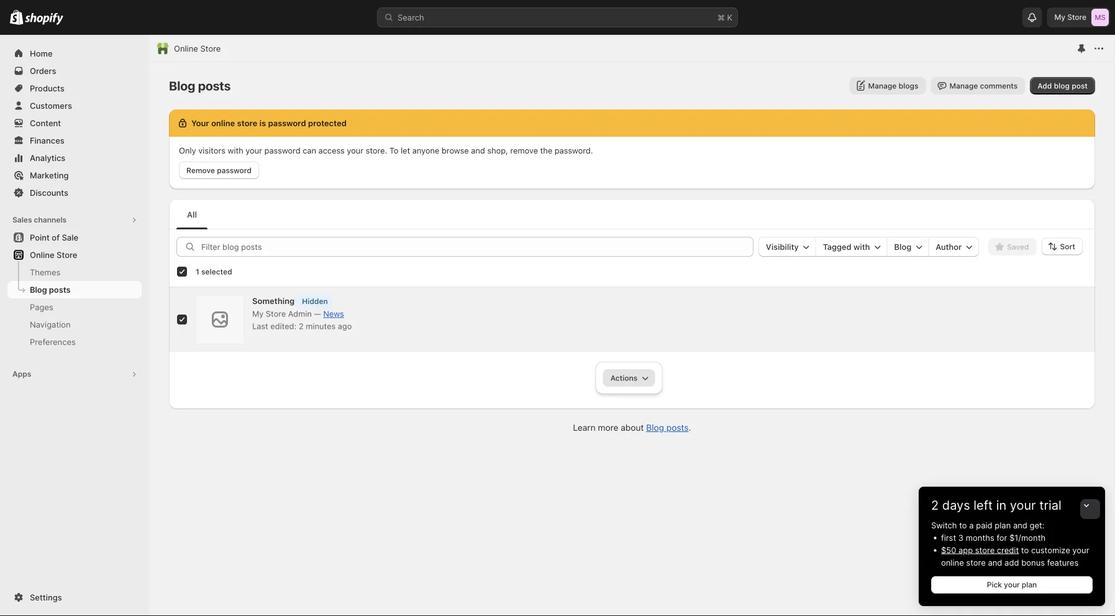 Task type: locate. For each thing, give the bounding box(es) containing it.
store
[[1068, 13, 1087, 22], [200, 44, 221, 53], [57, 250, 77, 260]]

store down "sale"
[[57, 250, 77, 260]]

and inside to customize your online store and add bonus features
[[989, 558, 1003, 567]]

2 vertical spatial store
[[57, 250, 77, 260]]

0 vertical spatial online store
[[174, 44, 221, 53]]

trial
[[1040, 498, 1062, 513]]

online right online store image
[[174, 44, 198, 53]]

of
[[52, 232, 60, 242]]

0 horizontal spatial shopify image
[[10, 10, 23, 25]]

themes link
[[7, 264, 142, 281]]

online down point on the top of page
[[30, 250, 54, 260]]

add
[[1005, 558, 1020, 567]]

0 horizontal spatial online
[[30, 250, 54, 260]]

0 vertical spatial store
[[1068, 13, 1087, 22]]

1 horizontal spatial to
[[1022, 545, 1030, 555]]

for
[[997, 533, 1008, 542]]

your inside to customize your online store and add bonus features
[[1073, 545, 1090, 555]]

2 days left in your trial
[[932, 498, 1062, 513]]

online store link down "sale"
[[7, 246, 142, 264]]

0 vertical spatial to
[[960, 520, 968, 530]]

to
[[960, 520, 968, 530], [1022, 545, 1030, 555]]

to customize your online store and add bonus features
[[942, 545, 1090, 567]]

paid
[[977, 520, 993, 530]]

pick
[[988, 580, 1003, 589]]

point of sale
[[30, 232, 78, 242]]

point of sale button
[[0, 229, 149, 246]]

3
[[959, 533, 964, 542]]

navigation link
[[7, 316, 142, 333]]

online store down point of sale
[[30, 250, 77, 260]]

store down months
[[976, 545, 995, 555]]

1 horizontal spatial online store link
[[174, 42, 221, 55]]

and up $1/month
[[1014, 520, 1028, 530]]

my
[[1055, 13, 1066, 22]]

store right online store image
[[200, 44, 221, 53]]

plan down "bonus"
[[1022, 580, 1038, 589]]

your right 'pick'
[[1005, 580, 1021, 589]]

1 horizontal spatial online store
[[174, 44, 221, 53]]

online store link right online store image
[[174, 42, 221, 55]]

0 horizontal spatial store
[[57, 250, 77, 260]]

discounts link
[[7, 184, 142, 201]]

your right in
[[1011, 498, 1037, 513]]

online store
[[174, 44, 221, 53], [30, 250, 77, 260]]

analytics link
[[7, 149, 142, 167]]

to left a
[[960, 520, 968, 530]]

days
[[943, 498, 971, 513]]

pages
[[30, 302, 53, 312]]

preferences link
[[7, 333, 142, 351]]

1 vertical spatial your
[[1073, 545, 1090, 555]]

blog posts link
[[7, 281, 142, 298]]

1 vertical spatial online store
[[30, 250, 77, 260]]

store down $50 app store credit link
[[967, 558, 986, 567]]

online store image
[[157, 42, 169, 55]]

0 horizontal spatial online store link
[[7, 246, 142, 264]]

1 vertical spatial store
[[967, 558, 986, 567]]

0 horizontal spatial and
[[989, 558, 1003, 567]]

months
[[966, 533, 995, 542]]

first
[[942, 533, 957, 542]]

credit
[[998, 545, 1020, 555]]

1 horizontal spatial plan
[[1022, 580, 1038, 589]]

0 vertical spatial your
[[1011, 498, 1037, 513]]

store right my
[[1068, 13, 1087, 22]]

2 days left in your trial button
[[919, 487, 1106, 513]]

1 vertical spatial to
[[1022, 545, 1030, 555]]

customers
[[30, 101, 72, 110]]

themes
[[30, 267, 60, 277]]

pages link
[[7, 298, 142, 316]]

$50 app store credit link
[[942, 545, 1020, 555]]

1 vertical spatial online store link
[[7, 246, 142, 264]]

my store
[[1055, 13, 1087, 22]]

1 horizontal spatial online
[[174, 44, 198, 53]]

1 vertical spatial store
[[200, 44, 221, 53]]

and for plan
[[1014, 520, 1028, 530]]

0 vertical spatial online store link
[[174, 42, 221, 55]]

my store image
[[1092, 9, 1110, 26]]

0 vertical spatial store
[[976, 545, 995, 555]]

point
[[30, 232, 50, 242]]

get:
[[1030, 520, 1045, 530]]

shopify image
[[10, 10, 23, 25], [25, 13, 64, 25]]

0 vertical spatial and
[[1014, 520, 1028, 530]]

a
[[970, 520, 974, 530]]

home link
[[7, 45, 142, 62]]

1 horizontal spatial shopify image
[[25, 13, 64, 25]]

sales channels button
[[7, 211, 142, 229]]

customers link
[[7, 97, 142, 114]]

$1/month
[[1010, 533, 1046, 542]]

your
[[1011, 498, 1037, 513], [1073, 545, 1090, 555], [1005, 580, 1021, 589]]

pick your plan link
[[932, 576, 1093, 594]]

plan up for on the right bottom of the page
[[995, 520, 1012, 530]]

2 vertical spatial your
[[1005, 580, 1021, 589]]

plan
[[995, 520, 1012, 530], [1022, 580, 1038, 589]]

online store right online store image
[[174, 44, 221, 53]]

and
[[1014, 520, 1028, 530], [989, 558, 1003, 567]]

your up features
[[1073, 545, 1090, 555]]

0 horizontal spatial online store
[[30, 250, 77, 260]]

and left add
[[989, 558, 1003, 567]]

online
[[942, 558, 965, 567]]

to down $1/month
[[1022, 545, 1030, 555]]

2 horizontal spatial store
[[1068, 13, 1087, 22]]

blog
[[30, 285, 47, 294]]

bonus
[[1022, 558, 1046, 567]]

marketing link
[[7, 167, 142, 184]]

online store link
[[174, 42, 221, 55], [7, 246, 142, 264]]

sale
[[62, 232, 78, 242]]

1 horizontal spatial and
[[1014, 520, 1028, 530]]

store inside to customize your online store and add bonus features
[[967, 558, 986, 567]]

customize
[[1032, 545, 1071, 555]]

features
[[1048, 558, 1079, 567]]

store
[[976, 545, 995, 555], [967, 558, 986, 567]]

1 vertical spatial and
[[989, 558, 1003, 567]]

1 vertical spatial online
[[30, 250, 54, 260]]

0 horizontal spatial plan
[[995, 520, 1012, 530]]

online
[[174, 44, 198, 53], [30, 250, 54, 260]]

in
[[997, 498, 1007, 513]]



Task type: describe. For each thing, give the bounding box(es) containing it.
products link
[[7, 80, 142, 97]]

blog posts
[[30, 285, 71, 294]]

0 vertical spatial plan
[[995, 520, 1012, 530]]

k
[[728, 12, 733, 22]]

left
[[974, 498, 993, 513]]

apps button
[[7, 366, 142, 383]]

point of sale link
[[7, 229, 142, 246]]

$50 app store credit
[[942, 545, 1020, 555]]

1 vertical spatial plan
[[1022, 580, 1038, 589]]

channels
[[34, 215, 67, 224]]

2
[[932, 498, 939, 513]]

0 vertical spatial online
[[174, 44, 198, 53]]

finances link
[[7, 132, 142, 149]]

posts
[[49, 285, 71, 294]]

app
[[959, 545, 974, 555]]

sales
[[12, 215, 32, 224]]

2 days left in your trial element
[[919, 519, 1106, 606]]

content link
[[7, 114, 142, 132]]

orders
[[30, 66, 56, 76]]

finances
[[30, 136, 65, 145]]

switch
[[932, 520, 958, 530]]

to inside to customize your online store and add bonus features
[[1022, 545, 1030, 555]]

navigation
[[30, 320, 71, 329]]

marketing
[[30, 170, 69, 180]]

1 horizontal spatial store
[[200, 44, 221, 53]]

0 horizontal spatial to
[[960, 520, 968, 530]]

preferences
[[30, 337, 76, 347]]

settings
[[30, 592, 62, 602]]

pick your plan
[[988, 580, 1038, 589]]

discounts
[[30, 188, 68, 197]]

⌘
[[718, 12, 725, 22]]

first 3 months for $1/month
[[942, 533, 1046, 542]]

apps
[[12, 370, 31, 379]]

your inside dropdown button
[[1011, 498, 1037, 513]]

⌘ k
[[718, 12, 733, 22]]

$50
[[942, 545, 957, 555]]

and for store
[[989, 558, 1003, 567]]

search
[[398, 12, 424, 22]]

orders link
[[7, 62, 142, 80]]

sales channels
[[12, 215, 67, 224]]

content
[[30, 118, 61, 128]]

products
[[30, 83, 65, 93]]

settings link
[[7, 589, 142, 606]]

home
[[30, 48, 53, 58]]

analytics
[[30, 153, 65, 163]]

switch to a paid plan and get:
[[932, 520, 1045, 530]]



Task type: vqa. For each thing, say whether or not it's contained in the screenshot.
Online to the top
yes



